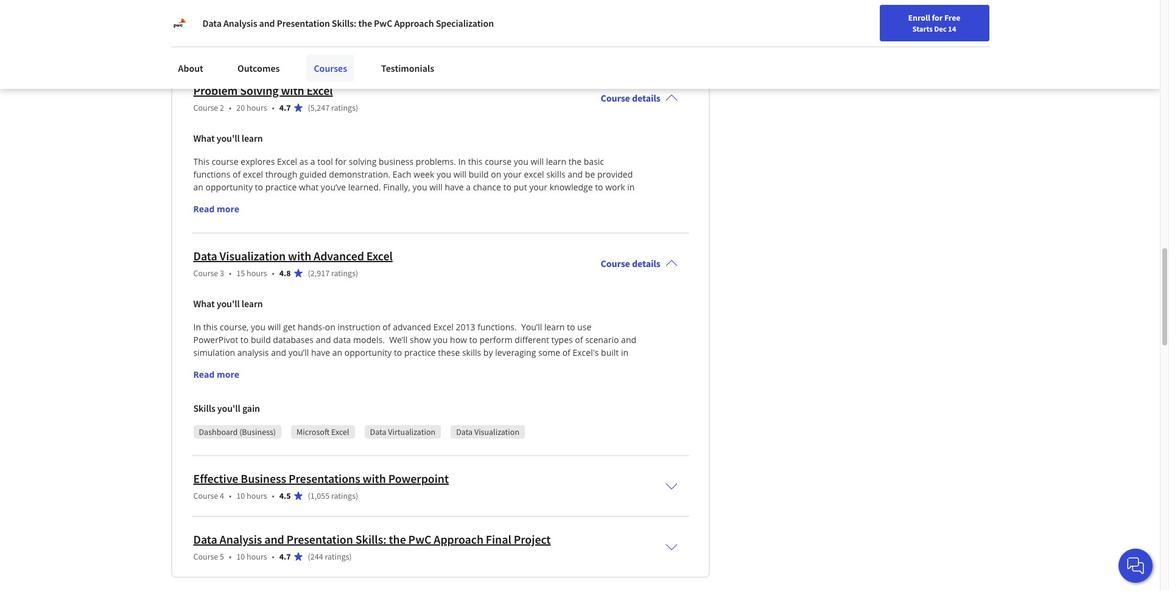 Task type: describe. For each thing, give the bounding box(es) containing it.
business
[[241, 471, 286, 487]]

and up cover
[[621, 334, 637, 346]]

guided
[[300, 169, 327, 180]]

pwc for final
[[408, 532, 431, 548]]

this inside the in this course, you will get hands-on instruction of advanced excel 2013 functions.  you'll learn to use powerpivot to build databases and data models.  we'll show you how to perform different types of scenario and simulation analysis and you'll have an opportunity to practice these skills by leveraging some of excel's built in tools including, solver, data tables, scenario manager and goal seek.  in the second half of the course, will cover how to visualize data, tell a story and explore data by reviewing core principles of data visualization and dashboarding.  you'll use excel to build complex graphs and power view reports and then start to combine them into dynamic dashboards.
[[203, 322, 218, 333]]

these
[[438, 347, 460, 359]]

and left then
[[512, 385, 528, 397]]

data down "half" on the bottom
[[517, 373, 534, 384]]

perform
[[480, 334, 513, 346]]

courses
[[314, 62, 347, 74]]

of right functions
[[233, 169, 241, 180]]

1 horizontal spatial by
[[484, 347, 493, 359]]

you up put on the left
[[514, 156, 529, 167]]

principles
[[466, 373, 504, 384]]

english
[[927, 14, 956, 26]]

provided
[[597, 169, 633, 180]]

finally,
[[383, 181, 410, 193]]

manager
[[368, 360, 403, 371]]

2,917
[[310, 268, 330, 279]]

dashboard (business)
[[199, 427, 276, 438]]

data up testimonials link
[[382, 38, 399, 49]]

through
[[265, 169, 297, 180]]

data visualization with advanced excel
[[193, 248, 393, 264]]

content
[[320, 194, 350, 206]]

you'll for data-informed decision-making
[[217, 14, 240, 26]]

data analysis and presentation skills: the pwc approach specialization
[[203, 17, 494, 29]]

will down "built"
[[596, 360, 610, 371]]

( for presentation
[[308, 552, 310, 563]]

of down types
[[563, 347, 571, 359]]

making
[[286, 38, 311, 49]]

excel down knowledge in the top of the page
[[580, 194, 600, 206]]

outcomes link
[[230, 55, 287, 82]]

and up solver,
[[271, 347, 286, 359]]

excel up 5,247
[[307, 83, 333, 98]]

( 244 ratings )
[[308, 552, 352, 563]]

shopping cart: 1 item image
[[875, 9, 899, 29]]

into
[[217, 398, 232, 410]]

1 vertical spatial you'll
[[255, 385, 276, 397]]

15
[[237, 268, 245, 279]]

hours for solving
[[247, 102, 267, 113]]

what
[[299, 181, 319, 193]]

put
[[514, 181, 527, 193]]

graphs
[[386, 385, 413, 397]]

0 vertical spatial in
[[627, 181, 635, 193]]

will down problems.
[[454, 169, 467, 180]]

chat with us image
[[1126, 557, 1146, 576]]

ratings for excel
[[331, 102, 356, 113]]

show
[[410, 334, 431, 346]]

analysis for data analysis
[[400, 38, 430, 49]]

data visualization for data analysis
[[450, 38, 513, 49]]

of up excel's
[[575, 334, 583, 346]]

data-informed decision-making
[[199, 38, 311, 49]]

• right 4
[[229, 491, 232, 502]]

core
[[446, 373, 464, 384]]

combine
[[581, 385, 616, 397]]

will left get at left bottom
[[268, 322, 281, 333]]

dashboards.
[[270, 398, 320, 410]]

0 vertical spatial how
[[450, 334, 467, 346]]

4.8
[[279, 268, 291, 279]]

data up course 5 • 10 hours •
[[193, 532, 217, 548]]

a up using
[[466, 181, 471, 193]]

build inside this course explores excel as a tool for solving business problems. in this course you will learn the basic functions of excel through guided demonstration. each week you will build on your excel skills and be provided an opportunity to practice what you've learned. finally, you will have a chance to put your knowledge to work in a final project.  please note, the content in this course was developed using a windows version of excel 2013. read more
[[469, 169, 489, 180]]

work
[[606, 181, 625, 193]]

tools
[[193, 360, 213, 371]]

what you'll learn for this course explores excel as a tool for solving business problems. in this course you will learn the basic functions of excel through guided demonstration. each week you will build on your excel skills and be provided an opportunity to practice what you've learned. finally, you will have a chance to put your knowledge to work in a final project.  please note, the content in this course was developed using a windows version of excel 2013.
[[193, 132, 263, 144]]

opportunity inside the in this course, you will get hands-on instruction of advanced excel 2013 functions.  you'll learn to use powerpivot to build databases and data models.  we'll show you how to perform different types of scenario and simulation analysis and you'll have an opportunity to practice these skills by leveraging some of excel's built in tools including, solver, data tables, scenario manager and goal seek.  in the second half of the course, will cover how to visualize data, tell a story and explore data by reviewing core principles of data visualization and dashboarding.  you'll use excel to build complex graphs and power view reports and then start to combine them into dynamic dashboards.
[[345, 347, 392, 359]]

1 horizontal spatial course
[[379, 194, 406, 206]]

and down the hands-
[[316, 334, 331, 346]]

microsoft
[[297, 427, 330, 438]]

0 vertical spatial your
[[504, 169, 522, 180]]

learn inside this course explores excel as a tool for solving business problems. in this course you will learn the basic functions of excel through guided demonstration. each week you will build on your excel skills and be provided an opportunity to practice what you've learned. finally, you will have a chance to put your knowledge to work in a final project.  please note, the content in this course was developed using a windows version of excel 2013. read more
[[546, 156, 567, 167]]

read inside this course explores excel as a tool for solving business problems. in this course you will learn the basic functions of excel through guided demonstration. each week you will build on your excel skills and be provided an opportunity to practice what you've learned. finally, you will have a chance to put your knowledge to work in a final project.  please note, the content in this course was developed using a windows version of excel 2013. read more
[[193, 203, 215, 215]]

problem solving with excel
[[193, 83, 333, 98]]

advanced
[[314, 248, 364, 264]]

gain for (business)
[[242, 403, 260, 415]]

have inside this course explores excel as a tool for solving business problems. in this course you will learn the basic functions of excel through guided demonstration. each week you will build on your excel skills and be provided an opportunity to practice what you've learned. finally, you will have a chance to put your knowledge to work in a final project.  please note, the content in this course was developed using a windows version of excel 2013. read more
[[445, 181, 464, 193]]

and up reviewing
[[406, 360, 421, 371]]

you up analysis
[[251, 322, 266, 333]]

course details button for problem solving with excel
[[591, 75, 688, 121]]

1 vertical spatial in
[[353, 194, 360, 206]]

presentations
[[289, 471, 360, 487]]

knowledge
[[550, 181, 593, 193]]

as
[[300, 156, 308, 167]]

analysis
[[237, 347, 269, 359]]

problem
[[193, 83, 238, 98]]

read more button for this course explores excel as a tool for solving business problems. in this course you will learn the basic functions of excel through guided demonstration. each week you will build on your excel skills and be provided an opportunity to practice what you've learned. finally, you will have a chance to put your knowledge to work in a final project.  please note, the content in this course was developed using a windows version of excel 2013.
[[193, 203, 239, 216]]

enroll
[[908, 12, 931, 23]]

details for data visualization with advanced excel
[[632, 258, 661, 270]]

informed
[[218, 38, 251, 49]]

you'll for this course explores excel as a tool for solving business problems. in this course you will learn the basic functions of excel through guided demonstration. each week you will build on your excel skills and be provided an opportunity to practice what you've learned. finally, you will have a chance to put your knowledge to work in a final project.  please note, the content in this course was developed using a windows version of excel 2013.
[[217, 132, 240, 144]]

0 vertical spatial you'll
[[521, 322, 542, 333]]

big data
[[332, 38, 362, 49]]

1,055
[[310, 491, 330, 502]]

excel right microsoft
[[331, 427, 349, 438]]

ratings for with
[[331, 491, 356, 502]]

( for excel
[[308, 102, 310, 113]]

functions.
[[478, 322, 517, 333]]

• left the 4.8
[[272, 268, 275, 279]]

hours for business
[[247, 491, 267, 502]]

functions
[[193, 169, 230, 180]]

excel left 2013
[[433, 322, 454, 333]]

excel down the story
[[295, 385, 315, 397]]

models.
[[353, 334, 385, 346]]

a down 'chance' in the top left of the page
[[493, 194, 498, 206]]

for inside enroll for free starts dec 14
[[932, 12, 943, 23]]

excel right advanced at top left
[[367, 248, 393, 264]]

developed
[[426, 194, 467, 206]]

of down knowledge in the top of the page
[[570, 194, 578, 206]]

1 vertical spatial by
[[394, 373, 403, 384]]

to down be
[[595, 181, 603, 193]]

skills: for final
[[356, 532, 387, 548]]

data down specialization on the left
[[450, 38, 467, 49]]

) for with
[[356, 491, 358, 502]]

dashboard
[[199, 427, 238, 438]]

1 vertical spatial in
[[193, 322, 201, 333]]

visualization for data analysis
[[468, 38, 513, 49]]

0 horizontal spatial scenario
[[332, 360, 366, 371]]

about
[[178, 62, 203, 74]]

databases
[[273, 334, 314, 346]]

to up types
[[567, 322, 575, 333]]

of up we'll
[[383, 322, 391, 333]]

course details for data visualization with advanced excel
[[601, 258, 661, 270]]

1 excel from the left
[[243, 169, 263, 180]]

to up please
[[255, 181, 263, 193]]

0 horizontal spatial build
[[251, 334, 271, 346]]

windows
[[500, 194, 536, 206]]

version
[[538, 194, 568, 206]]

will up developed
[[430, 181, 443, 193]]

what for this course explores excel as a tool for solving business problems. in this course you will learn the basic functions of excel through guided demonstration. each week you will build on your excel skills and be provided an opportunity to practice what you've learned. finally, you will have a chance to put your knowledge to work in a final project.  please note, the content in this course was developed using a windows version of excel 2013.
[[193, 132, 215, 144]]

built
[[601, 347, 619, 359]]

10 for business
[[237, 491, 245, 502]]

244
[[310, 552, 323, 563]]

read more button for in this course, you will get hands-on instruction of advanced excel 2013 functions.  you'll learn to use powerpivot to build databases and data models.  we'll show you how to perform different types of scenario and simulation analysis and you'll have an opportunity to practice these skills by leveraging some of excel's built in tools including, solver, data tables, scenario manager and goal seek.  in the second half of the course, will cover how to visualize data, tell a story and explore data by reviewing core principles of data visualization and dashboarding.  you'll use excel to build complex graphs and power view reports and then start to combine them into dynamic dashboards.
[[193, 368, 239, 381]]

• left 4.5
[[272, 491, 275, 502]]

data-
[[199, 38, 218, 49]]

approach for final
[[434, 532, 484, 548]]

tables,
[[304, 360, 330, 371]]

5,247
[[310, 102, 330, 113]]

) for advanced
[[356, 268, 358, 279]]

10 for analysis
[[237, 552, 245, 563]]

skills inside this course explores excel as a tool for solving business problems. in this course you will learn the basic functions of excel through guided demonstration. each week you will build on your excel skills and be provided an opportunity to practice what you've learned. finally, you will have a chance to put your knowledge to work in a final project.  please note, the content in this course was developed using a windows version of excel 2013. read more
[[547, 169, 566, 180]]

1 horizontal spatial course,
[[565, 360, 594, 371]]

data left virtualization
[[370, 427, 386, 438]]

then
[[530, 385, 548, 397]]

2013
[[456, 322, 475, 333]]

data down instruction
[[333, 334, 351, 346]]

an inside this course explores excel as a tool for solving business problems. in this course you will learn the basic functions of excel through guided demonstration. each week you will build on your excel skills and be provided an opportunity to practice what you've learned. finally, you will have a chance to put your knowledge to work in a final project.  please note, the content in this course was developed using a windows version of excel 2013. read more
[[193, 181, 203, 193]]

them
[[193, 398, 214, 410]]

powerpivot
[[193, 334, 238, 346]]

explores
[[241, 156, 275, 167]]

a right the as
[[311, 156, 315, 167]]

you down week
[[413, 181, 427, 193]]

basic
[[584, 156, 604, 167]]

course for problem solving with excel
[[193, 102, 218, 113]]

testimonials link
[[374, 55, 442, 82]]

story
[[302, 373, 322, 384]]

using
[[469, 194, 491, 206]]

to right start
[[571, 385, 579, 397]]

visualization for data virtualization
[[474, 427, 520, 438]]

to down 2013
[[469, 334, 478, 346]]

in inside the in this course, you will get hands-on instruction of advanced excel 2013 functions.  you'll learn to use powerpivot to build databases and data models.  we'll show you how to perform different types of scenario and simulation analysis and you'll have an opportunity to practice these skills by leveraging some of excel's built in tools including, solver, data tables, scenario manager and goal seek.  in the second half of the course, will cover how to visualize data, tell a story and explore data by reviewing core principles of data visualization and dashboarding.  you'll use excel to build complex graphs and power view reports and then start to combine them into dynamic dashboards.
[[621, 347, 629, 359]]

this course explores excel as a tool for solving business problems. in this course you will learn the basic functions of excel through guided demonstration. each week you will build on your excel skills and be provided an opportunity to practice what you've learned. finally, you will have a chance to put your knowledge to work in a final project.  please note, the content in this course was developed using a windows version of excel 2013. read more
[[193, 156, 637, 215]]

) for presentation
[[349, 552, 352, 563]]

decision-
[[253, 38, 286, 49]]

you down problems.
[[437, 169, 451, 180]]

read more
[[193, 369, 239, 381]]

leveraging
[[495, 347, 536, 359]]

and up decision-
[[259, 17, 275, 29]]

was
[[408, 194, 423, 206]]

ratings for presentation
[[325, 552, 349, 563]]

you'll for in this course, you will get hands-on instruction of advanced excel 2013 functions.  you'll learn to use powerpivot to build databases and data models.  we'll show you how to perform different types of scenario and simulation analysis and you'll have an opportunity to practice these skills by leveraging some of excel's built in tools including, solver, data tables, scenario manager and goal seek.  in the second half of the course, will cover how to visualize data, tell a story and explore data by reviewing core principles of data visualization and dashboarding.  you'll use excel to build complex graphs and power view reports and then start to combine them into dynamic dashboards.
[[217, 298, 240, 310]]

project.
[[220, 194, 250, 206]]

4.7 for and
[[279, 552, 291, 563]]

to up dashboarding.
[[213, 373, 221, 384]]

20
[[237, 102, 245, 113]]

and inside this course explores excel as a tool for solving business problems. in this course you will learn the basic functions of excel through guided demonstration. each week you will build on your excel skills and be provided an opportunity to practice what you've learned. finally, you will have a chance to put your knowledge to work in a final project.  please note, the content in this course was developed using a windows version of excel 2013. read more
[[568, 169, 583, 180]]

0 horizontal spatial course
[[212, 156, 239, 167]]

of right "half" on the bottom
[[540, 360, 548, 371]]

course details button for data visualization with advanced excel
[[591, 241, 688, 287]]

data up data-
[[203, 17, 222, 29]]

instruction
[[338, 322, 381, 333]]

approach for specialization
[[394, 17, 434, 29]]

final
[[200, 194, 218, 206]]

1 vertical spatial visualization
[[220, 248, 286, 264]]

to down the story
[[317, 385, 325, 397]]



Task type: vqa. For each thing, say whether or not it's contained in the screenshot.
'approach' associated with Final
yes



Task type: locate. For each thing, give the bounding box(es) containing it.
4.7 left the 244 at the bottom left of the page
[[279, 552, 291, 563]]

scenario
[[585, 334, 619, 346], [332, 360, 366, 371]]

you up these
[[433, 334, 448, 346]]

2 hours from the top
[[247, 268, 267, 279]]

0 vertical spatial this
[[468, 156, 483, 167]]

• right the 3
[[229, 268, 232, 279]]

) down advanced at top left
[[356, 268, 358, 279]]

what for in this course, you will get hands-on instruction of advanced excel 2013 functions.  you'll learn to use powerpivot to build databases and data models.  we'll show you how to perform different types of scenario and simulation analysis and you'll have an opportunity to practice these skills by leveraging some of excel's built in tools including, solver, data tables, scenario manager and goal seek.  in the second half of the course, will cover how to visualize data, tell a story and explore data by reviewing core principles of data visualization and dashboarding.  you'll use excel to build complex graphs and power view reports and then start to combine them into dynamic dashboards.
[[193, 298, 215, 310]]

more inside 'button'
[[217, 369, 239, 381]]

data up course 3 • 15 hours •
[[193, 248, 217, 264]]

0 vertical spatial skills
[[193, 14, 215, 26]]

1 vertical spatial course details
[[601, 258, 661, 270]]

a left 'final'
[[193, 194, 198, 206]]

0 vertical spatial course,
[[220, 322, 249, 333]]

start
[[550, 385, 569, 397]]

with right the solving
[[281, 83, 304, 98]]

data up tell
[[284, 360, 302, 371]]

1 vertical spatial skills you'll gain
[[193, 403, 260, 415]]

presentation up making
[[277, 17, 330, 29]]

1 horizontal spatial build
[[327, 385, 347, 397]]

1 4.7 from the top
[[279, 102, 291, 113]]

• left the 244 at the bottom left of the page
[[272, 552, 275, 563]]

10
[[237, 491, 245, 502], [237, 552, 245, 563]]

1 course details button from the top
[[591, 75, 688, 121]]

2 read from the top
[[193, 369, 215, 381]]

• right the 5
[[229, 552, 232, 563]]

0 vertical spatial skills:
[[332, 17, 357, 29]]

reports
[[481, 385, 510, 397]]

0 vertical spatial visualization
[[468, 38, 513, 49]]

) down data analysis and presentation skills: the pwc approach final project link
[[349, 552, 352, 563]]

how down 2013
[[450, 334, 467, 346]]

1 horizontal spatial an
[[332, 347, 342, 359]]

1 horizontal spatial how
[[450, 334, 467, 346]]

2 horizontal spatial this
[[468, 156, 483, 167]]

skills you'll gain for dashboard
[[193, 403, 260, 415]]

more inside this course explores excel as a tool for solving business problems. in this course you will learn the basic functions of excel through guided demonstration. each week you will build on your excel skills and be provided an opportunity to practice what you've learned. finally, you will have a chance to put your knowledge to work in a final project.  please note, the content in this course was developed using a windows version of excel 2013. read more
[[217, 203, 239, 215]]

course 3 • 15 hours •
[[193, 268, 275, 279]]

1 course details from the top
[[601, 92, 661, 104]]

0 vertical spatial what
[[193, 132, 215, 144]]

skills: up big data
[[332, 17, 357, 29]]

4.5
[[279, 491, 291, 502]]

0 vertical spatial opportunity
[[206, 181, 253, 193]]

1 vertical spatial with
[[288, 248, 311, 264]]

use down tell
[[278, 385, 292, 397]]

1 vertical spatial read
[[193, 369, 215, 381]]

hours down business
[[247, 491, 267, 502]]

2 vertical spatial with
[[363, 471, 386, 487]]

what up this
[[193, 132, 215, 144]]

to down we'll
[[394, 347, 402, 359]]

will
[[531, 156, 544, 167], [454, 169, 467, 180], [430, 181, 443, 193], [268, 322, 281, 333], [596, 360, 610, 371]]

( for advanced
[[308, 268, 310, 279]]

skills you'll gain up informed
[[193, 14, 260, 26]]

ratings for advanced
[[331, 268, 356, 279]]

learn inside the in this course, you will get hands-on instruction of advanced excel 2013 functions.  you'll learn to use powerpivot to build databases and data models.  we'll show you how to perform different types of scenario and simulation analysis and you'll have an opportunity to practice these skills by leveraging some of excel's built in tools including, solver, data tables, scenario manager and goal seek.  in the second half of the course, will cover how to visualize data, tell a story and explore data by reviewing core principles of data visualization and dashboarding.  you'll use excel to build complex graphs and power view reports and then start to combine them into dynamic dashboards.
[[544, 322, 565, 333]]

what you'll learn for in this course, you will get hands-on instruction of advanced excel 2013 functions.  you'll learn to use powerpivot to build databases and data models.  we'll show you how to perform different types of scenario and simulation analysis and you'll have an opportunity to practice these skills by leveraging some of excel's built in tools including, solver, data tables, scenario manager and goal seek.  in the second half of the course, will cover how to visualize data, tell a story and explore data by reviewing core principles of data visualization and dashboarding.  you'll use excel to build complex graphs and power view reports and then start to combine them into dynamic dashboards.
[[193, 298, 263, 310]]

1 10 from the top
[[237, 491, 245, 502]]

1 vertical spatial course,
[[565, 360, 594, 371]]

1 vertical spatial on
[[325, 322, 336, 333]]

this
[[468, 156, 483, 167], [362, 194, 377, 206], [203, 322, 218, 333]]

visualization down reports
[[474, 427, 520, 438]]

week
[[414, 169, 434, 180]]

2 vertical spatial build
[[327, 385, 347, 397]]

more down functions
[[217, 203, 239, 215]]

1 vertical spatial how
[[193, 373, 210, 384]]

project
[[514, 532, 551, 548]]

1 what you'll learn from the top
[[193, 132, 263, 144]]

on left instruction
[[325, 322, 336, 333]]

skills:
[[332, 17, 357, 29], [356, 532, 387, 548]]

1 horizontal spatial in
[[458, 156, 466, 167]]

learn up knowledge in the top of the page
[[546, 156, 567, 167]]

you
[[514, 156, 529, 167], [437, 169, 451, 180], [413, 181, 427, 193], [251, 322, 266, 333], [433, 334, 448, 346]]

read left project.
[[193, 203, 215, 215]]

visualize
[[223, 373, 257, 384]]

2 skills you'll gain from the top
[[193, 403, 260, 415]]

0 vertical spatial gain
[[242, 14, 260, 26]]

3 hours from the top
[[247, 491, 267, 502]]

practice down show in the bottom of the page
[[404, 347, 436, 359]]

1 what from the top
[[193, 132, 215, 144]]

skills up data-
[[193, 14, 215, 26]]

courses link
[[307, 55, 355, 82]]

presentation for data analysis and presentation skills: the pwc approach final project
[[287, 532, 353, 548]]

testimonials
[[381, 62, 434, 74]]

be
[[585, 169, 595, 180]]

on inside the in this course, you will get hands-on instruction of advanced excel 2013 functions.  you'll learn to use powerpivot to build databases and data models.  we'll show you how to perform different types of scenario and simulation analysis and you'll have an opportunity to practice these skills by leveraging some of excel's built in tools including, solver, data tables, scenario manager and goal seek.  in the second half of the course, will cover how to visualize data, tell a story and explore data by reviewing core principles of data visualization and dashboarding.  you'll use excel to build complex graphs and power view reports and then start to combine them into dynamic dashboards.
[[325, 322, 336, 333]]

1 vertical spatial gain
[[242, 403, 260, 415]]

1 horizontal spatial pwc
[[408, 532, 431, 548]]

1 horizontal spatial your
[[529, 181, 548, 193]]

1 vertical spatial what you'll learn
[[193, 298, 263, 310]]

1 details from the top
[[632, 92, 661, 104]]

advanced
[[393, 322, 431, 333]]

5
[[220, 552, 224, 563]]

1 vertical spatial skills
[[193, 403, 215, 415]]

1 vertical spatial for
[[335, 156, 347, 167]]

opportunity down models.
[[345, 347, 392, 359]]

in right problems.
[[458, 156, 466, 167]]

2 ( from the top
[[308, 268, 310, 279]]

view
[[460, 385, 479, 397]]

read inside read more 'button'
[[193, 369, 215, 381]]

1 ( from the top
[[308, 102, 310, 113]]

data virtualization
[[370, 427, 436, 438]]

build up 'chance' in the top left of the page
[[469, 169, 489, 180]]

what up powerpivot
[[193, 298, 215, 310]]

2 details from the top
[[632, 258, 661, 270]]

0 horizontal spatial use
[[278, 385, 292, 397]]

by down perform
[[484, 347, 493, 359]]

0 vertical spatial have
[[445, 181, 464, 193]]

analysis for data analysis and presentation skills: the pwc approach specialization
[[223, 17, 257, 29]]

1 read from the top
[[193, 203, 215, 215]]

0 vertical spatial more
[[217, 203, 239, 215]]

2 read more button from the top
[[193, 368, 239, 381]]

2 more from the top
[[217, 369, 239, 381]]

data down manager
[[374, 373, 392, 384]]

for inside this course explores excel as a tool for solving business problems. in this course you will learn the basic functions of excel through guided demonstration. each week you will build on your excel skills and be provided an opportunity to practice what you've learned. finally, you will have a chance to put your knowledge to work in a final project.  please note, the content in this course was developed using a windows version of excel 2013. read more
[[335, 156, 347, 167]]

skills you'll gain for data-
[[193, 14, 260, 26]]

ratings right "1,055"
[[331, 491, 356, 502]]

learn up types
[[544, 322, 565, 333]]

visualization down specialization on the left
[[468, 38, 513, 49]]

data analysis and presentation skills: the pwc approach final project link
[[193, 532, 551, 548]]

and up course 5 • 10 hours •
[[264, 532, 284, 548]]

skills right these
[[462, 347, 481, 359]]

2 course details button from the top
[[591, 241, 688, 287]]

to left put on the left
[[503, 181, 512, 193]]

this
[[193, 156, 210, 167]]

have up developed
[[445, 181, 464, 193]]

reviewing
[[406, 373, 444, 384]]

an
[[193, 181, 203, 193], [332, 347, 342, 359]]

analysis for data analysis and presentation skills: the pwc approach final project
[[220, 532, 262, 548]]

of
[[233, 169, 241, 180], [570, 194, 578, 206], [383, 322, 391, 333], [575, 334, 583, 346], [563, 347, 571, 359], [540, 360, 548, 371], [506, 373, 515, 384]]

1 vertical spatial analysis
[[400, 38, 430, 49]]

gain for informed
[[242, 14, 260, 26]]

1 more from the top
[[217, 203, 239, 215]]

2013.
[[603, 194, 624, 206]]

and up knowledge in the top of the page
[[568, 169, 583, 180]]

0 horizontal spatial excel
[[243, 169, 263, 180]]

0 vertical spatial use
[[577, 322, 592, 333]]

with
[[281, 83, 304, 98], [288, 248, 311, 264], [363, 471, 386, 487]]

read down simulation
[[193, 369, 215, 381]]

0 horizontal spatial opportunity
[[206, 181, 253, 193]]

0 vertical spatial approach
[[394, 17, 434, 29]]

opportunity
[[206, 181, 253, 193], [345, 347, 392, 359]]

types
[[552, 334, 573, 346]]

2 vertical spatial in
[[621, 347, 629, 359]]

1 horizontal spatial opportunity
[[345, 347, 392, 359]]

1 vertical spatial skills:
[[356, 532, 387, 548]]

opportunity inside this course explores excel as a tool for solving business problems. in this course you will learn the basic functions of excel through guided demonstration. each week you will build on your excel skills and be provided an opportunity to practice what you've learned. finally, you will have a chance to put your knowledge to work in a final project.  please note, the content in this course was developed using a windows version of excel 2013. read more
[[206, 181, 253, 193]]

0 horizontal spatial you'll
[[255, 385, 276, 397]]

analysis up testimonials link
[[400, 38, 430, 49]]

please
[[254, 194, 280, 206]]

0 horizontal spatial skills
[[462, 347, 481, 359]]

demonstration.
[[329, 169, 391, 180]]

excel
[[243, 169, 263, 180], [524, 169, 544, 180]]

will up version
[[531, 156, 544, 167]]

2 horizontal spatial build
[[469, 169, 489, 180]]

0 vertical spatial on
[[491, 169, 501, 180]]

0 horizontal spatial how
[[193, 373, 210, 384]]

use up excel's
[[577, 322, 592, 333]]

2 vertical spatial in
[[467, 360, 474, 371]]

2 10 from the top
[[237, 552, 245, 563]]

0 vertical spatial in
[[458, 156, 466, 167]]

course for data analysis and presentation skills: the pwc approach final project
[[193, 552, 218, 563]]

2 skills from the top
[[193, 403, 215, 415]]

1 hours from the top
[[247, 102, 267, 113]]

in
[[627, 181, 635, 193], [353, 194, 360, 206], [621, 347, 629, 359]]

4 ( from the top
[[308, 552, 310, 563]]

more
[[217, 203, 239, 215], [217, 369, 239, 381]]

1 horizontal spatial have
[[445, 181, 464, 193]]

approach
[[394, 17, 434, 29], [434, 532, 484, 548]]

1 horizontal spatial this
[[362, 194, 377, 206]]

2 4.7 from the top
[[279, 552, 291, 563]]

enroll for free starts dec 14
[[908, 12, 961, 33]]

) for excel
[[356, 102, 358, 113]]

1 vertical spatial approach
[[434, 532, 484, 548]]

and up combine at the bottom
[[588, 373, 603, 384]]

complex
[[350, 385, 383, 397]]

2 what you'll learn from the top
[[193, 298, 263, 310]]

1 skills from the top
[[193, 14, 215, 26]]

we'll
[[389, 334, 408, 346]]

( 1,055 ratings )
[[308, 491, 358, 502]]

visualization
[[468, 38, 513, 49], [220, 248, 286, 264], [474, 427, 520, 438]]

some
[[538, 347, 560, 359]]

skills for data-informed decision-making
[[193, 14, 215, 26]]

for up dec
[[932, 12, 943, 23]]

0 horizontal spatial course,
[[220, 322, 249, 333]]

problems.
[[416, 156, 456, 167]]

microsoft excel
[[297, 427, 349, 438]]

and down reviewing
[[415, 385, 431, 397]]

tell
[[281, 373, 293, 384]]

1 horizontal spatial you'll
[[521, 322, 542, 333]]

the
[[358, 17, 372, 29], [569, 156, 582, 167], [305, 194, 318, 206], [477, 360, 490, 371], [550, 360, 563, 371], [389, 532, 406, 548]]

1 vertical spatial skills
[[462, 347, 481, 359]]

of down second
[[506, 373, 515, 384]]

in down learned.
[[353, 194, 360, 206]]

ratings down advanced at top left
[[331, 268, 356, 279]]

1 skills you'll gain from the top
[[193, 14, 260, 26]]

skills inside the in this course, you will get hands-on instruction of advanced excel 2013 functions.  you'll learn to use powerpivot to build databases and data models.  we'll show you how to perform different types of scenario and simulation analysis and you'll have an opportunity to practice these skills by leveraging some of excel's built in tools including, solver, data tables, scenario manager and goal seek.  in the second half of the course, will cover how to visualize data, tell a story and explore data by reviewing core principles of data visualization and dashboarding.  you'll use excel to build complex graphs and power view reports and then start to combine them into dynamic dashboards.
[[462, 347, 481, 359]]

skills
[[547, 169, 566, 180], [462, 347, 481, 359]]

goal
[[423, 360, 440, 371]]

1 vertical spatial course details button
[[591, 241, 688, 287]]

and down tables, at the left bottom of the page
[[324, 373, 339, 384]]

None search field
[[174, 8, 466, 32]]

skills: for specialization
[[332, 17, 357, 29]]

solving
[[240, 83, 279, 98]]

course
[[601, 92, 630, 104], [193, 102, 218, 113], [601, 258, 630, 270], [193, 268, 218, 279], [193, 491, 218, 502], [193, 552, 218, 563]]

data right big
[[345, 38, 362, 49]]

with for advanced
[[288, 248, 311, 264]]

( 5,247 ratings )
[[308, 102, 358, 113]]

final
[[486, 532, 511, 548]]

• down problem solving with excel link
[[272, 102, 275, 113]]

0 vertical spatial an
[[193, 181, 203, 193]]

3 ( from the top
[[308, 491, 310, 502]]

english button
[[905, 0, 978, 40]]

hours for analysis
[[247, 552, 267, 563]]

0 horizontal spatial this
[[203, 322, 218, 333]]

seek.
[[442, 360, 462, 371]]

excel
[[307, 83, 333, 98], [277, 156, 297, 167], [580, 194, 600, 206], [367, 248, 393, 264], [433, 322, 454, 333], [295, 385, 315, 397], [331, 427, 349, 438]]

virtualization
[[388, 427, 436, 438]]

data down view
[[456, 427, 473, 438]]

2 excel from the left
[[524, 169, 544, 180]]

0 vertical spatial 10
[[237, 491, 245, 502]]

skills up knowledge in the top of the page
[[547, 169, 566, 180]]

0 horizontal spatial for
[[335, 156, 347, 167]]

1 vertical spatial details
[[632, 258, 661, 270]]

) right 5,247
[[356, 102, 358, 113]]

read more button down functions
[[193, 203, 239, 216]]

in inside this course explores excel as a tool for solving business problems. in this course you will learn the basic functions of excel through guided demonstration. each week you will build on your excel skills and be provided an opportunity to practice what you've learned. finally, you will have a chance to put your knowledge to work in a final project.  please note, the content in this course was developed using a windows version of excel 2013. read more
[[458, 156, 466, 167]]

skills for dashboard (business)
[[193, 403, 215, 415]]

0 horizontal spatial your
[[504, 169, 522, 180]]

learn down 15
[[242, 298, 263, 310]]

on inside this course explores excel as a tool for solving business problems. in this course you will learn the basic functions of excel through guided demonstration. each week you will build on your excel skills and be provided an opportunity to practice what you've learned. finally, you will have a chance to put your knowledge to work in a final project.  please note, the content in this course was developed using a windows version of excel 2013. read more
[[491, 169, 501, 180]]

course for effective business presentations with powerpoint
[[193, 491, 218, 502]]

10 right the 5
[[237, 552, 245, 563]]

0 vertical spatial scenario
[[585, 334, 619, 346]]

you'll down data,
[[255, 385, 276, 397]]

practice down the through
[[265, 181, 297, 193]]

2 course details from the top
[[601, 258, 661, 270]]

0 vertical spatial course details
[[601, 92, 661, 104]]

practice inside this course explores excel as a tool for solving business problems. in this course you will learn the basic functions of excel through guided demonstration. each week you will build on your excel skills and be provided an opportunity to practice what you've learned. finally, you will have a chance to put your knowledge to work in a final project.  please note, the content in this course was developed using a windows version of excel 2013. read more
[[265, 181, 297, 193]]

0 vertical spatial with
[[281, 83, 304, 98]]

0 vertical spatial course details button
[[591, 75, 688, 121]]

a right tell
[[295, 373, 300, 384]]

1 gain from the top
[[242, 14, 260, 26]]

data visualization for data virtualization
[[456, 427, 520, 438]]

1 horizontal spatial practice
[[404, 347, 436, 359]]

4.7 for with
[[279, 102, 291, 113]]

2 horizontal spatial course
[[485, 156, 512, 167]]

half
[[523, 360, 538, 371]]

chance
[[473, 181, 501, 193]]

data visualization down reports
[[456, 427, 520, 438]]

cover
[[612, 360, 634, 371]]

1 vertical spatial an
[[332, 347, 342, 359]]

data analysis
[[382, 38, 430, 49]]

outcomes
[[237, 62, 280, 74]]

course 2 • 20 hours •
[[193, 102, 275, 113]]

1 vertical spatial use
[[278, 385, 292, 397]]

1 vertical spatial pwc
[[408, 532, 431, 548]]

0 vertical spatial 4.7
[[279, 102, 291, 113]]

big
[[332, 38, 344, 49]]

0 horizontal spatial pwc
[[374, 17, 392, 29]]

excel up the through
[[277, 156, 297, 167]]

1 horizontal spatial scenario
[[585, 334, 619, 346]]

0 horizontal spatial on
[[325, 322, 336, 333]]

have up tables, at the left bottom of the page
[[311, 347, 330, 359]]

2 gain from the top
[[242, 403, 260, 415]]

pwc image
[[171, 15, 188, 32]]

pwc for specialization
[[374, 17, 392, 29]]

2 what from the top
[[193, 298, 215, 310]]

have inside the in this course, you will get hands-on instruction of advanced excel 2013 functions.  you'll learn to use powerpivot to build databases and data models.  we'll show you how to perform different types of scenario and simulation analysis and you'll have an opportunity to practice these skills by leveraging some of excel's built in tools including, solver, data tables, scenario manager and goal seek.  in the second half of the course, will cover how to visualize data, tell a story and explore data by reviewing core principles of data visualization and dashboarding.  you'll use excel to build complex graphs and power view reports and then start to combine them into dynamic dashboards.
[[311, 347, 330, 359]]

1 vertical spatial read more button
[[193, 368, 239, 381]]

1 vertical spatial more
[[217, 369, 239, 381]]

course details for problem solving with excel
[[601, 92, 661, 104]]

details for problem solving with excel
[[632, 92, 661, 104]]

1 vertical spatial data visualization
[[456, 427, 520, 438]]

data
[[333, 334, 351, 346], [284, 360, 302, 371], [374, 373, 392, 384], [517, 373, 534, 384]]

you'll
[[217, 14, 240, 26], [217, 132, 240, 144], [217, 298, 240, 310], [217, 403, 240, 415]]

4 hours from the top
[[247, 552, 267, 563]]

0 horizontal spatial by
[[394, 373, 403, 384]]

hours for visualization
[[247, 268, 267, 279]]

an up 'final'
[[193, 181, 203, 193]]

presentation for data analysis and presentation skills: the pwc approach specialization
[[277, 17, 330, 29]]

you'll for dashboard (business)
[[217, 403, 240, 415]]

1 vertical spatial your
[[529, 181, 548, 193]]

0 horizontal spatial an
[[193, 181, 203, 193]]

(
[[308, 102, 310, 113], [308, 268, 310, 279], [308, 491, 310, 502], [308, 552, 310, 563]]

to up analysis
[[240, 334, 249, 346]]

you'll up informed
[[217, 14, 240, 26]]

learn up explores
[[242, 132, 263, 144]]

gain up the data-informed decision-making at the left of page
[[242, 14, 260, 26]]

how down tools
[[193, 373, 210, 384]]

build up analysis
[[251, 334, 271, 346]]

0 horizontal spatial in
[[193, 322, 201, 333]]

business
[[379, 156, 414, 167]]

in right seek.
[[467, 360, 474, 371]]

effective
[[193, 471, 238, 487]]

this up powerpivot
[[203, 322, 218, 333]]

course for data visualization with advanced excel
[[193, 268, 218, 279]]

1 vertical spatial 4.7
[[279, 552, 291, 563]]

practice inside the in this course, you will get hands-on instruction of advanced excel 2013 functions.  you'll learn to use powerpivot to build databases and data models.  we'll show you how to perform different types of scenario and simulation analysis and you'll have an opportunity to practice these skills by leveraging some of excel's built in tools including, solver, data tables, scenario manager and goal seek.  in the second half of the course, will cover how to visualize data, tell a story and explore data by reviewing core principles of data visualization and dashboarding.  you'll use excel to build complex graphs and power view reports and then start to combine them into dynamic dashboards.
[[404, 347, 436, 359]]

0 horizontal spatial have
[[311, 347, 330, 359]]

)
[[356, 102, 358, 113], [356, 268, 358, 279], [356, 491, 358, 502], [349, 552, 352, 563]]

with for excel
[[281, 83, 304, 98]]

• right 2 at the left of page
[[229, 102, 232, 113]]

solving
[[349, 156, 377, 167]]

0 horizontal spatial practice
[[265, 181, 297, 193]]

note,
[[282, 194, 302, 206]]

( for with
[[308, 491, 310, 502]]

hours right the 5
[[247, 552, 267, 563]]

what you'll learn down course 2 • 20 hours •
[[193, 132, 263, 144]]

gain up (business)
[[242, 403, 260, 415]]

by up graphs
[[394, 373, 403, 384]]

a inside the in this course, you will get hands-on instruction of advanced excel 2013 functions.  you'll learn to use powerpivot to build databases and data models.  we'll show you how to perform different types of scenario and simulation analysis and you'll have an opportunity to practice these skills by leveraging some of excel's built in tools including, solver, data tables, scenario manager and goal seek.  in the second half of the course, will cover how to visualize data, tell a story and explore data by reviewing core principles of data visualization and dashboarding.  you'll use excel to build complex graphs and power view reports and then start to combine them into dynamic dashboards.
[[295, 373, 300, 384]]

1 vertical spatial presentation
[[287, 532, 353, 548]]

0 vertical spatial analysis
[[223, 17, 257, 29]]

1 horizontal spatial on
[[491, 169, 501, 180]]

14
[[948, 24, 956, 33]]

1 vertical spatial this
[[362, 194, 377, 206]]

course details
[[601, 92, 661, 104], [601, 258, 661, 270]]

on up 'chance' in the top left of the page
[[491, 169, 501, 180]]

an inside the in this course, you will get hands-on instruction of advanced excel 2013 functions.  you'll learn to use powerpivot to build databases and data models.  we'll show you how to perform different types of scenario and simulation analysis and you'll have an opportunity to practice these skills by leveraging some of excel's built in tools including, solver, data tables, scenario manager and goal seek.  in the second half of the course, will cover how to visualize data, tell a story and explore data by reviewing core principles of data visualization and dashboarding.  you'll use excel to build complex graphs and power view reports and then start to combine them into dynamic dashboards.
[[332, 347, 342, 359]]

1 horizontal spatial use
[[577, 322, 592, 333]]

1 read more button from the top
[[193, 203, 239, 216]]

approach left final
[[434, 532, 484, 548]]

1 vertical spatial opportunity
[[345, 347, 392, 359]]

1 vertical spatial what
[[193, 298, 215, 310]]

get
[[283, 322, 296, 333]]

2
[[220, 102, 224, 113]]

each
[[393, 169, 412, 180]]

0 vertical spatial practice
[[265, 181, 297, 193]]



